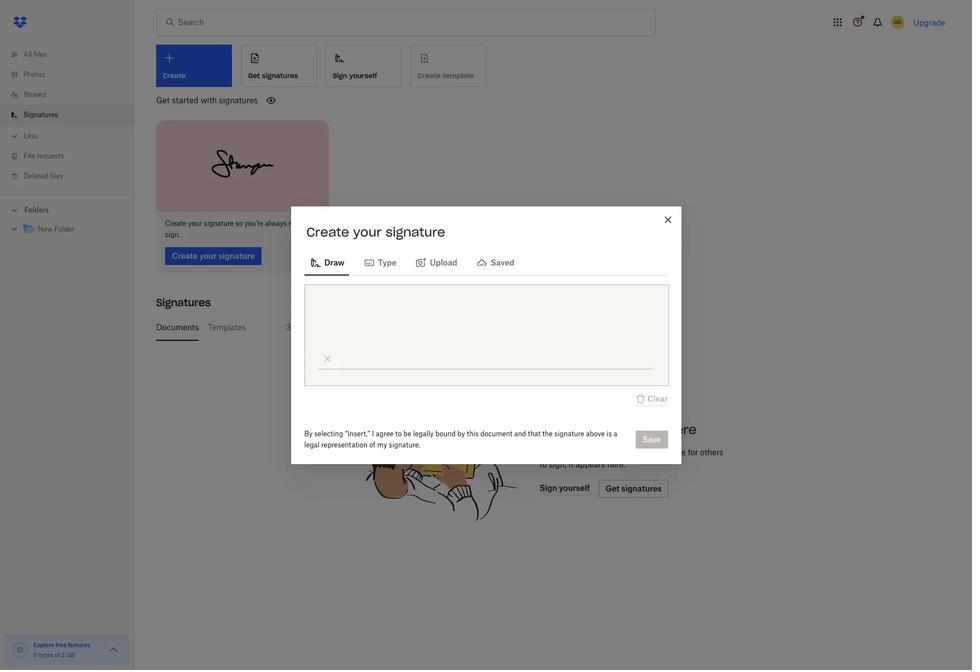 Task type: vqa. For each thing, say whether or not it's contained in the screenshot.
2nd Try For Free from the left
no



Task type: describe. For each thing, give the bounding box(es) containing it.
signatures list item
[[0, 105, 134, 125]]

by
[[458, 429, 465, 438]]

1 vertical spatial yourself
[[470, 322, 499, 332]]

with
[[201, 95, 217, 105]]

signatures inside "list item"
[[23, 110, 58, 119]]

one
[[673, 447, 686, 457]]

of inside by selecting "insert," i agree to be legally bound by this document and that the signature above is a legal representation of my signature.
[[370, 441, 376, 449]]

0 vertical spatial of
[[293, 322, 301, 332]]

or
[[643, 447, 651, 457]]

shared
[[23, 90, 46, 99]]

documents for documents appear here
[[540, 422, 613, 437]]

above
[[586, 429, 605, 438]]

saved
[[491, 258, 515, 267]]

left
[[381, 322, 393, 332]]

0
[[33, 652, 37, 658]]

when
[[540, 447, 562, 457]]

bytes
[[39, 652, 53, 658]]

deleted files link
[[9, 166, 134, 186]]

so
[[236, 219, 243, 227]]

selecting
[[315, 429, 343, 438]]

file
[[23, 152, 35, 160]]

signature.
[[389, 441, 421, 449]]

when you sign a document or send one for others to sign, it appears here.
[[540, 447, 724, 469]]

documents for documents
[[156, 322, 199, 332]]

signatures link
[[9, 105, 134, 125]]

sign yourself button
[[326, 45, 402, 87]]

this inside by selecting "insert," i agree to be legally bound by this document and that the signature above is a legal representation of my signature.
[[467, 429, 479, 438]]

unlimited.
[[510, 322, 547, 332]]

create your signature dialog
[[291, 206, 682, 464]]

to inside when you sign a document or send one for others to sign, it appears here.
[[540, 460, 547, 469]]

document inside when you sign a document or send one for others to sign, it appears here.
[[604, 447, 641, 457]]

sign yourself
[[333, 71, 377, 80]]

by selecting "insert," i agree to be legally bound by this document and that the signature above is a legal representation of my signature.
[[304, 429, 618, 449]]

templates tab
[[208, 314, 246, 341]]

2
[[61, 652, 65, 658]]

yourself inside button
[[349, 71, 377, 80]]

signing
[[439, 322, 468, 332]]

always
[[265, 219, 287, 227]]

here.
[[608, 460, 626, 469]]

a inside when you sign a document or send one for others to sign, it appears here.
[[597, 447, 602, 457]]

a inside by selecting "insert," i agree to be legally bound by this document and that the signature above is a legal representation of my signature.
[[614, 429, 618, 438]]

folders
[[25, 206, 49, 214]]

my
[[378, 441, 387, 449]]

quota usage element
[[11, 641, 29, 659]]

gb
[[66, 652, 75, 658]]

1 3 from the left
[[286, 322, 291, 332]]

started
[[172, 95, 199, 105]]

you're
[[245, 219, 263, 227]]

representation
[[321, 441, 368, 449]]

sign.
[[165, 230, 180, 239]]

send
[[653, 447, 671, 457]]

appear
[[617, 422, 664, 437]]

explore
[[33, 642, 54, 648]]

deleted
[[23, 172, 48, 180]]

to inside by selecting "insert," i agree to be legally bound by this document and that the signature above is a legal representation of my signature.
[[396, 429, 402, 438]]

less image
[[9, 131, 20, 142]]

i
[[372, 429, 374, 438]]

documents tab
[[156, 314, 199, 341]]

others
[[701, 447, 724, 457]]

signature inside by selecting "insert," i agree to be legally bound by this document and that the signature above is a legal representation of my signature.
[[555, 429, 585, 438]]

ready
[[289, 219, 306, 227]]

documents appear here
[[540, 422, 697, 437]]

list containing all files
[[0, 38, 134, 194]]

file requests
[[23, 152, 64, 160]]

get signatures button
[[241, 45, 317, 87]]

that
[[528, 429, 541, 438]]

draw
[[324, 258, 345, 267]]

signatures inside button
[[262, 71, 298, 80]]



Task type: locate. For each thing, give the bounding box(es) containing it.
explore free features 0 bytes of 2 gb
[[33, 642, 90, 658]]

by
[[304, 429, 313, 438]]

create for create your signature so you're always ready to sign.
[[165, 219, 186, 227]]

1 vertical spatial signatures
[[156, 296, 211, 309]]

this
[[395, 322, 409, 332], [467, 429, 479, 438]]

1 vertical spatial get
[[156, 95, 170, 105]]

1 horizontal spatial requests
[[347, 322, 379, 332]]

create inside create your signature so you're always ready to sign.
[[165, 219, 186, 227]]

0 vertical spatial signatures
[[23, 110, 58, 119]]

a right sign
[[597, 447, 602, 457]]

1 vertical spatial a
[[597, 447, 602, 457]]

yourself
[[349, 71, 377, 80], [470, 322, 499, 332]]

your left so
[[188, 219, 202, 227]]

1 horizontal spatial your
[[353, 224, 382, 240]]

1 horizontal spatial of
[[293, 322, 301, 332]]

create for create your signature
[[307, 224, 349, 240]]

the
[[543, 429, 553, 438]]

0 horizontal spatial create
[[165, 219, 186, 227]]

0 vertical spatial document
[[481, 429, 513, 438]]

documents up the you on the bottom of page
[[540, 422, 613, 437]]

signatures up 'documents' tab
[[156, 296, 211, 309]]

2 vertical spatial to
[[540, 460, 547, 469]]

it
[[569, 460, 574, 469]]

requests right file
[[37, 152, 64, 160]]

0 vertical spatial is
[[501, 322, 508, 332]]

documents
[[156, 322, 199, 332], [540, 422, 613, 437]]

sign,
[[549, 460, 567, 469]]

create inside dialog
[[307, 224, 349, 240]]

to
[[308, 219, 314, 227], [396, 429, 402, 438], [540, 460, 547, 469]]

tab list inside 'create your signature' dialog
[[304, 249, 668, 275]]

1 vertical spatial requests
[[347, 322, 379, 332]]

1 horizontal spatial to
[[396, 429, 402, 438]]

bound
[[436, 429, 456, 438]]

0 horizontal spatial a
[[597, 447, 602, 457]]

signatures
[[262, 71, 298, 80], [219, 95, 258, 105]]

upgrade
[[914, 18, 946, 27]]

0 vertical spatial to
[[308, 219, 314, 227]]

signatures down the shared
[[23, 110, 58, 119]]

get started with signatures
[[156, 95, 258, 105]]

appears
[[576, 460, 606, 469]]

to inside create your signature so you're always ready to sign.
[[308, 219, 314, 227]]

requests inside list
[[37, 152, 64, 160]]

to down the when
[[540, 460, 547, 469]]

templates
[[208, 322, 246, 332]]

and
[[515, 429, 526, 438]]

type
[[378, 258, 397, 267]]

files right deleted
[[50, 172, 63, 180]]

0 vertical spatial signatures
[[262, 71, 298, 80]]

dropbox image
[[9, 11, 31, 33]]

to left be
[[396, 429, 402, 438]]

sign
[[333, 71, 347, 80]]

agree
[[376, 429, 394, 438]]

0 horizontal spatial signatures
[[219, 95, 258, 105]]

yourself right sign
[[349, 71, 377, 80]]

get
[[248, 71, 260, 80], [156, 95, 170, 105]]

1 vertical spatial signatures
[[219, 95, 258, 105]]

upgrade link
[[914, 18, 946, 27]]

create up draw
[[307, 224, 349, 240]]

for
[[688, 447, 698, 457]]

create your signature so you're always ready to sign.
[[165, 219, 314, 239]]

create up sign.
[[165, 219, 186, 227]]

signature inside create your signature so you're always ready to sign.
[[204, 219, 234, 227]]

signatures
[[23, 110, 58, 119], [156, 296, 211, 309]]

3 of 3 signature requests left this month. signing yourself is unlimited.
[[286, 322, 547, 332]]

a right above
[[614, 429, 618, 438]]

this right by
[[467, 429, 479, 438]]

1 vertical spatial this
[[467, 429, 479, 438]]

1 horizontal spatial a
[[614, 429, 618, 438]]

get for get signatures
[[248, 71, 260, 80]]

1 horizontal spatial create
[[307, 224, 349, 240]]

0 horizontal spatial document
[[481, 429, 513, 438]]

1 horizontal spatial files
[[50, 172, 63, 180]]

your up 'type'
[[353, 224, 382, 240]]

0 vertical spatial this
[[395, 322, 409, 332]]

1 vertical spatial of
[[370, 441, 376, 449]]

1 horizontal spatial document
[[604, 447, 641, 457]]

legally
[[413, 429, 434, 438]]

1 vertical spatial is
[[607, 429, 612, 438]]

0 horizontal spatial to
[[308, 219, 314, 227]]

to right ready at top left
[[308, 219, 314, 227]]

2 vertical spatial of
[[55, 652, 60, 658]]

month.
[[411, 322, 437, 332]]

document up here.
[[604, 447, 641, 457]]

tab list
[[304, 249, 668, 275], [156, 314, 950, 341]]

0 vertical spatial yourself
[[349, 71, 377, 80]]

your for create your signature
[[353, 224, 382, 240]]

1 horizontal spatial documents
[[540, 422, 613, 437]]

0 vertical spatial files
[[34, 50, 47, 59]]

0 horizontal spatial requests
[[37, 152, 64, 160]]

0 horizontal spatial your
[[188, 219, 202, 227]]

requests left left
[[347, 322, 379, 332]]

less
[[23, 132, 38, 140]]

1 horizontal spatial yourself
[[470, 322, 499, 332]]

new folder link
[[22, 222, 125, 237]]

create your signature
[[307, 224, 446, 240]]

1 vertical spatial document
[[604, 447, 641, 457]]

2 horizontal spatial to
[[540, 460, 547, 469]]

1 horizontal spatial signatures
[[262, 71, 298, 80]]

photos
[[23, 70, 45, 79]]

your inside dialog
[[353, 224, 382, 240]]

is inside by selecting "insert," i agree to be legally bound by this document and that the signature above is a legal representation of my signature.
[[607, 429, 612, 438]]

signature
[[204, 219, 234, 227], [386, 224, 446, 240], [310, 322, 345, 332], [555, 429, 585, 438]]

photos link
[[9, 65, 134, 85]]

2 3 from the left
[[303, 322, 308, 332]]

0 horizontal spatial get
[[156, 95, 170, 105]]

is left unlimited.
[[501, 322, 508, 332]]

sign
[[579, 447, 595, 457]]

0 horizontal spatial 3
[[286, 322, 291, 332]]

upload
[[430, 258, 457, 267]]

0 vertical spatial a
[[614, 429, 618, 438]]

all
[[23, 50, 32, 59]]

0 vertical spatial get
[[248, 71, 260, 80]]

document inside by selecting "insert," i agree to be legally bound by this document and that the signature above is a legal representation of my signature.
[[481, 429, 513, 438]]

all files link
[[9, 45, 134, 65]]

document left and
[[481, 429, 513, 438]]

1 horizontal spatial signatures
[[156, 296, 211, 309]]

new folder
[[38, 225, 74, 233]]

1 vertical spatial to
[[396, 429, 402, 438]]

of
[[293, 322, 301, 332], [370, 441, 376, 449], [55, 652, 60, 658]]

get signatures
[[248, 71, 298, 80]]

this right left
[[395, 322, 409, 332]]

2 horizontal spatial of
[[370, 441, 376, 449]]

get for get started with signatures
[[156, 95, 170, 105]]

1 vertical spatial tab list
[[156, 314, 950, 341]]

1 horizontal spatial 3
[[303, 322, 308, 332]]

your
[[188, 219, 202, 227], [353, 224, 382, 240]]

shared link
[[9, 85, 134, 105]]

tab list containing documents
[[156, 314, 950, 341]]

1 horizontal spatial is
[[607, 429, 612, 438]]

get left started
[[156, 95, 170, 105]]

0 horizontal spatial signatures
[[23, 110, 58, 119]]

folder
[[54, 225, 74, 233]]

free
[[56, 642, 66, 648]]

1 horizontal spatial get
[[248, 71, 260, 80]]

all files
[[23, 50, 47, 59]]

0 horizontal spatial this
[[395, 322, 409, 332]]

folders button
[[0, 201, 134, 218]]

get inside button
[[248, 71, 260, 80]]

here
[[667, 422, 697, 437]]

legal
[[304, 441, 320, 449]]

your for create your signature so you're always ready to sign.
[[188, 219, 202, 227]]

documents left 'templates'
[[156, 322, 199, 332]]

0 horizontal spatial yourself
[[349, 71, 377, 80]]

"insert,"
[[345, 429, 370, 438]]

is
[[501, 322, 508, 332], [607, 429, 612, 438]]

your inside create your signature so you're always ready to sign.
[[188, 219, 202, 227]]

get up get started with signatures
[[248, 71, 260, 80]]

0 horizontal spatial files
[[34, 50, 47, 59]]

yourself right signing
[[470, 322, 499, 332]]

1 horizontal spatial this
[[467, 429, 479, 438]]

deleted files
[[23, 172, 63, 180]]

files for deleted files
[[50, 172, 63, 180]]

file requests link
[[9, 146, 134, 166]]

0 vertical spatial requests
[[37, 152, 64, 160]]

be
[[404, 429, 412, 438]]

new
[[38, 225, 52, 233]]

features
[[68, 642, 90, 648]]

is right above
[[607, 429, 612, 438]]

you
[[564, 447, 577, 457]]

list
[[0, 38, 134, 194]]

1 vertical spatial documents
[[540, 422, 613, 437]]

files
[[34, 50, 47, 59], [50, 172, 63, 180]]

files right all
[[34, 50, 47, 59]]

0 horizontal spatial documents
[[156, 322, 199, 332]]

requests
[[37, 152, 64, 160], [347, 322, 379, 332]]

0 horizontal spatial is
[[501, 322, 508, 332]]

1 vertical spatial files
[[50, 172, 63, 180]]

files for all files
[[34, 50, 47, 59]]

0 vertical spatial documents
[[156, 322, 199, 332]]

tab list containing draw
[[304, 249, 668, 275]]

0 horizontal spatial of
[[55, 652, 60, 658]]

3
[[286, 322, 291, 332], [303, 322, 308, 332]]

0 vertical spatial tab list
[[304, 249, 668, 275]]

of inside explore free features 0 bytes of 2 gb
[[55, 652, 60, 658]]



